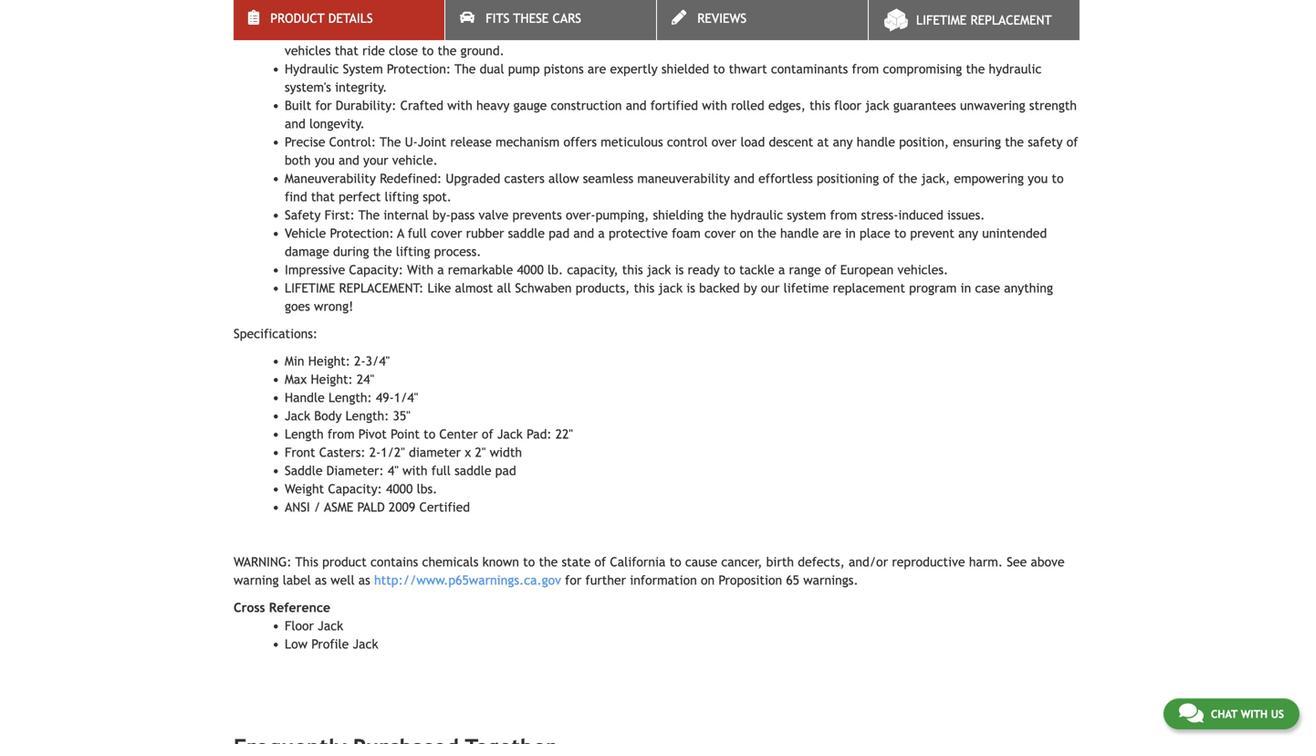 Task type: locate. For each thing, give the bounding box(es) containing it.
0 vertical spatial are
[[588, 61, 607, 76]]

length: down 24"
[[329, 390, 372, 405]]

saddle down prevents at top
[[508, 226, 545, 240]]

vehicles.
[[898, 262, 949, 277]]

0 vertical spatial floor
[[638, 0, 665, 3]]

profile up vehicles on the left of the page
[[312, 25, 349, 40]]

1 horizontal spatial as
[[359, 573, 371, 587]]

lift
[[724, 25, 741, 40]]

0 vertical spatial pad
[[549, 226, 570, 240]]

0 vertical spatial your
[[1016, 0, 1041, 3]]

1 vertical spatial low
[[285, 637, 308, 651]]

foam
[[672, 226, 701, 240]]

pad inside min height: 2-3/4" max height: 24" handle length: 49-1/4" jack body length: 35" length from pivot point to center of jack pad: 22" front casters: 2-1/2" diameter x 2" width saddle diameter: 4" with full saddle pad weight capacity: 4000 lbs. ansi / asme pald 2009 certified
[[496, 463, 516, 478]]

during
[[333, 244, 369, 259]]

the left u-
[[380, 135, 401, 149]]

full right a in the top of the page
[[408, 226, 427, 240]]

low up vehicles on the left of the page
[[285, 25, 308, 40]]

lifting
[[1045, 0, 1079, 3], [385, 189, 419, 204], [396, 244, 430, 259]]

1 horizontal spatial 3/4"
[[528, 25, 552, 40]]

pad down width
[[496, 463, 516, 478]]

0 vertical spatial handle
[[857, 135, 896, 149]]

0 horizontal spatial saddle
[[455, 463, 492, 478]]

0 horizontal spatial cover
[[431, 226, 462, 240]]

2 vertical spatial lifting
[[396, 244, 430, 259]]

cancer,
[[722, 555, 763, 569]]

this right products,
[[634, 281, 655, 295]]

are right pistons
[[588, 61, 607, 76]]

warning:
[[234, 555, 292, 569]]

full
[[408, 226, 427, 240], [432, 463, 451, 478]]

with inside min height: 2-3/4" max height: 24" handle length: 49-1/4" jack body length: 35" length from pivot point to center of jack pad: 22" front casters: 2-1/2" diameter x 2" width saddle diameter: 4" with full saddle pad weight capacity: 4000 lbs. ansi / asme pald 2009 certified
[[403, 463, 428, 478]]

ride
[[363, 43, 385, 58]]

2- down pivot
[[370, 445, 381, 460]]

0 horizontal spatial hydraulic
[[731, 208, 784, 222]]

that
[[335, 43, 359, 58], [311, 189, 335, 204]]

jack
[[285, 408, 310, 423], [497, 427, 523, 441], [318, 618, 343, 633], [353, 637, 378, 651]]

for left those
[[890, 25, 907, 40]]

3/4" left low
[[528, 25, 552, 40]]

pad down over-
[[549, 226, 570, 240]]

with left rolled
[[702, 98, 728, 113]]

of
[[1067, 135, 1079, 149], [883, 171, 895, 186], [825, 262, 837, 277], [482, 427, 494, 441], [595, 555, 606, 569]]

0 vertical spatial full
[[408, 226, 427, 240]]

1 horizontal spatial your
[[1016, 0, 1041, 3]]

descent
[[769, 135, 814, 149]]

gauge
[[514, 98, 547, 113]]

profile inside "one pump reach: with its innovative one-pump feature, this floor jack effortlessly reaches contact on most cars, streamlining your lifting process. low profile advantage: boasting a mere 2-3/4" low height and a deep-reach lift arm, this jack is tailored for those sports cars and luxury vehicles that ride close to the ground. hydraulic system protection: the dual pump pistons are expertly shielded to thwart contaminants from compromising the hydraulic system's integrity. built for durability: crafted with heavy gauge construction and fortified with rolled edges, this floor jack guarantees unwavering strength and longevity. precise control: the u-joint release mechanism offers meticulous control over load descent at any handle position, ensuring the safety of both you and your vehicle. maneuverability redefined: upgraded casters allow seamless maneuverability and effortless positioning of the jack, empowering you to find that perfect lifting spot. safety first: the internal by-pass valve prevents over-pumping, shielding the hydraulic system from stress-induced issues. vehicle protection: a full cover rubber saddle pad and a protective foam cover on the handle are in place to prevent any unintended damage during the lifting process. impressive capacity: with a remarkable 4000 lb. capacity, this jack is ready to tackle a range of european vehicles. lifetime replacement: like almost all schwaben products, this jack is backed by our lifetime replacement program in case anything goes wrong!"
[[312, 25, 349, 40]]

your
[[1016, 0, 1041, 3], [363, 153, 389, 167]]

the left state
[[539, 555, 558, 569]]

24"
[[357, 372, 374, 387]]

1 vertical spatial full
[[432, 463, 451, 478]]

of up "further" on the bottom left
[[595, 555, 606, 569]]

1 vertical spatial height:
[[311, 372, 353, 387]]

you down safety
[[1028, 171, 1049, 186]]

handle down system
[[781, 226, 819, 240]]

2 horizontal spatial for
[[890, 25, 907, 40]]

2 vertical spatial 2-
[[370, 445, 381, 460]]

lifetime
[[285, 281, 335, 295]]

0 horizontal spatial on
[[701, 573, 715, 587]]

0 vertical spatial you
[[315, 153, 335, 167]]

cover down by-
[[431, 226, 462, 240]]

capacity: down diameter:
[[328, 481, 382, 496]]

1 horizontal spatial saddle
[[508, 226, 545, 240]]

49-
[[376, 390, 394, 405]]

a down pumping,
[[598, 226, 605, 240]]

program
[[910, 281, 957, 295]]

prevents
[[513, 208, 562, 222]]

any down issues.
[[959, 226, 979, 240]]

full inside min height: 2-3/4" max height: 24" handle length: 49-1/4" jack body length: 35" length from pivot point to center of jack pad: 22" front casters: 2-1/2" diameter x 2" width saddle diameter: 4" with full saddle pad weight capacity: 4000 lbs. ansi / asme pald 2009 certified
[[432, 463, 451, 478]]

this right the feature,
[[613, 0, 634, 3]]

low down the floor in the bottom of the page
[[285, 637, 308, 651]]

1 vertical spatial the
[[380, 135, 401, 149]]

1 horizontal spatial pad
[[549, 226, 570, 240]]

height: up handle
[[311, 372, 353, 387]]

streamlining
[[941, 0, 1012, 3]]

wrong!
[[314, 299, 354, 313]]

warning: this product contains chemicals known to the state of california to cause cancer, birth defects, and/or reproductive harm. see above warning label as well as
[[234, 555, 1065, 587]]

1 profile from the top
[[312, 25, 349, 40]]

low
[[285, 25, 308, 40], [285, 637, 308, 651]]

0 horizontal spatial full
[[408, 226, 427, 240]]

2 horizontal spatial on
[[860, 0, 874, 3]]

saddle down x
[[455, 463, 492, 478]]

4000 up 2009
[[386, 481, 413, 496]]

height:
[[308, 354, 351, 368], [311, 372, 353, 387]]

1 vertical spatial pad
[[496, 463, 516, 478]]

1 vertical spatial that
[[311, 189, 335, 204]]

4000 inside min height: 2-3/4" max height: 24" handle length: 49-1/4" jack body length: 35" length from pivot point to center of jack pad: 22" front casters: 2-1/2" diameter x 2" width saddle diameter: 4" with full saddle pad weight capacity: 4000 lbs. ansi / asme pald 2009 certified
[[386, 481, 413, 496]]

3/4" inside min height: 2-3/4" max height: 24" handle length: 49-1/4" jack body length: 35" length from pivot point to center of jack pad: 22" front casters: 2-1/2" diameter x 2" width saddle diameter: 4" with full saddle pad weight capacity: 4000 lbs. ansi / asme pald 2009 certified
[[366, 354, 390, 368]]

length
[[285, 427, 324, 441]]

from down tailored
[[852, 61, 880, 76]]

guarantees
[[894, 98, 957, 113]]

ansi
[[285, 500, 310, 514]]

0 vertical spatial profile
[[312, 25, 349, 40]]

jack up width
[[497, 427, 523, 441]]

1 horizontal spatial is
[[687, 281, 696, 295]]

1 horizontal spatial 4000
[[517, 262, 544, 277]]

with up replacement: like
[[407, 262, 434, 277]]

2- inside "one pump reach: with its innovative one-pump feature, this floor jack effortlessly reaches contact on most cars, streamlining your lifting process. low profile advantage: boasting a mere 2-3/4" low height and a deep-reach lift arm, this jack is tailored for those sports cars and luxury vehicles that ride close to the ground. hydraulic system protection: the dual pump pistons are expertly shielded to thwart contaminants from compromising the hydraulic system's integrity. built for durability: crafted with heavy gauge construction and fortified with rolled edges, this floor jack guarantees unwavering strength and longevity. precise control: the u-joint release mechanism offers meticulous control over load descent at any handle position, ensuring the safety of both you and your vehicle. maneuverability redefined: upgraded casters allow seamless maneuverability and effortless positioning of the jack, empowering you to find that perfect lifting spot. safety first: the internal by-pass valve prevents over-pumping, shielding the hydraulic system from stress-induced issues. vehicle protection: a full cover rubber saddle pad and a protective foam cover on the handle are in place to prevent any unintended damage during the lifting process. impressive capacity: with a remarkable 4000 lb. capacity, this jack is ready to tackle a range of european vehicles. lifetime replacement: like almost all schwaben products, this jack is backed by our lifetime replacement program in case anything goes wrong!"
[[516, 25, 528, 40]]

1 vertical spatial handle
[[781, 226, 819, 240]]

diameter:
[[327, 463, 384, 478]]

damage
[[285, 244, 329, 259]]

1 vertical spatial on
[[740, 226, 754, 240]]

protection: up during
[[330, 226, 394, 240]]

low
[[556, 25, 576, 40]]

a up ground.
[[472, 25, 479, 40]]

0 vertical spatial saddle
[[508, 226, 545, 240]]

hydraulic
[[285, 61, 339, 76]]

1 vertical spatial profile
[[312, 637, 349, 651]]

capacity:
[[349, 262, 403, 277], [328, 481, 382, 496]]

for
[[890, 25, 907, 40], [315, 98, 332, 113], [565, 573, 582, 587]]

comments image
[[1180, 702, 1204, 724]]

this right arm,
[[776, 25, 797, 40]]

in left place
[[846, 226, 856, 240]]

lifting up luxury
[[1045, 0, 1079, 3]]

the down the boasting
[[438, 43, 457, 58]]

deep-
[[655, 25, 688, 40]]

0 vertical spatial process.
[[285, 7, 332, 21]]

1 vertical spatial 4000
[[386, 481, 413, 496]]

as left well
[[315, 573, 327, 587]]

0 vertical spatial hydraulic
[[989, 61, 1042, 76]]

1 vertical spatial 3/4"
[[366, 354, 390, 368]]

0 vertical spatial pump
[[526, 0, 558, 3]]

to right place
[[895, 226, 907, 240]]

low inside "one pump reach: with its innovative one-pump feature, this floor jack effortlessly reaches contact on most cars, streamlining your lifting process. low profile advantage: boasting a mere 2-3/4" low height and a deep-reach lift arm, this jack is tailored for those sports cars and luxury vehicles that ride close to the ground. hydraulic system protection: the dual pump pistons are expertly shielded to thwart contaminants from compromising the hydraulic system's integrity. built for durability: crafted with heavy gauge construction and fortified with rolled edges, this floor jack guarantees unwavering strength and longevity. precise control: the u-joint release mechanism offers meticulous control over load descent at any handle position, ensuring the safety of both you and your vehicle. maneuverability redefined: upgraded casters allow seamless maneuverability and effortless positioning of the jack, empowering you to find that perfect lifting spot. safety first: the internal by-pass valve prevents over-pumping, shielding the hydraulic system from stress-induced issues. vehicle protection: a full cover rubber saddle pad and a protective foam cover on the handle are in place to prevent any unintended damage during the lifting process. impressive capacity: with a remarkable 4000 lb. capacity, this jack is ready to tackle a range of european vehicles. lifetime replacement: like almost all schwaben products, this jack is backed by our lifetime replacement program in case anything goes wrong!"
[[285, 25, 308, 40]]

from left the stress-
[[831, 208, 858, 222]]

2 horizontal spatial is
[[828, 25, 837, 40]]

close
[[389, 43, 418, 58]]

for up "longevity."
[[315, 98, 332, 113]]

reviews link
[[657, 0, 868, 40]]

pump
[[311, 0, 343, 3]]

0 horizontal spatial your
[[363, 153, 389, 167]]

is
[[828, 25, 837, 40], [675, 262, 684, 277], [687, 281, 696, 295]]

pump up fits these cars
[[526, 0, 558, 3]]

1 horizontal spatial handle
[[857, 135, 896, 149]]

that up system on the top
[[335, 43, 359, 58]]

with
[[448, 98, 473, 113], [702, 98, 728, 113], [403, 463, 428, 478], [1241, 708, 1268, 720]]

jack,
[[922, 171, 951, 186]]

4000 up schwaben
[[517, 262, 544, 277]]

your down the control:
[[363, 153, 389, 167]]

construction
[[551, 98, 622, 113]]

0 vertical spatial lifting
[[1045, 0, 1079, 3]]

one pump reach: with its innovative one-pump feature, this floor jack effortlessly reaches contact on most cars, streamlining your lifting process. low profile advantage: boasting a mere 2-3/4" low height and a deep-reach lift arm, this jack is tailored for those sports cars and luxury vehicles that ride close to the ground. hydraulic system protection: the dual pump pistons are expertly shielded to thwart contaminants from compromising the hydraulic system's integrity. built for durability: crafted with heavy gauge construction and fortified with rolled edges, this floor jack guarantees unwavering strength and longevity. precise control: the u-joint release mechanism offers meticulous control over load descent at any handle position, ensuring the safety of both you and your vehicle. maneuverability redefined: upgraded casters allow seamless maneuverability and effortless positioning of the jack, empowering you to find that perfect lifting spot. safety first: the internal by-pass valve prevents over-pumping, shielding the hydraulic system from stress-induced issues. vehicle protection: a full cover rubber saddle pad and a protective foam cover on the handle are in place to prevent any unintended damage during the lifting process. impressive capacity: with a remarkable 4000 lb. capacity, this jack is ready to tackle a range of european vehicles. lifetime replacement: like almost all schwaben products, this jack is backed by our lifetime replacement program in case anything goes wrong!
[[285, 0, 1079, 313]]

process. down one
[[285, 7, 332, 21]]

innovative
[[437, 0, 497, 3]]

0 vertical spatial on
[[860, 0, 874, 3]]

0 horizontal spatial you
[[315, 153, 335, 167]]

perfect
[[339, 189, 381, 204]]

the left safety
[[1005, 135, 1024, 149]]

reviews
[[698, 11, 747, 26]]

on left most
[[860, 0, 874, 3]]

casters
[[504, 171, 545, 186]]

to
[[422, 43, 434, 58], [713, 61, 725, 76], [1052, 171, 1064, 186], [895, 226, 907, 240], [724, 262, 736, 277], [424, 427, 436, 441], [523, 555, 535, 569], [670, 555, 682, 569]]

1 low from the top
[[285, 25, 308, 40]]

chat
[[1212, 708, 1238, 720]]

1 cover from the left
[[431, 226, 462, 240]]

the down ground.
[[455, 61, 476, 76]]

full down diameter
[[432, 463, 451, 478]]

the up tackle
[[758, 226, 777, 240]]

saddle
[[285, 463, 323, 478]]

height
[[580, 25, 616, 40]]

pad
[[549, 226, 570, 240], [496, 463, 516, 478]]

0 vertical spatial is
[[828, 25, 837, 40]]

pump right dual
[[508, 61, 540, 76]]

2 cover from the left
[[705, 226, 736, 240]]

0 vertical spatial length:
[[329, 390, 372, 405]]

0 horizontal spatial floor
[[638, 0, 665, 3]]

1 vertical spatial capacity:
[[328, 481, 382, 496]]

4000 inside "one pump reach: with its innovative one-pump feature, this floor jack effortlessly reaches contact on most cars, streamlining your lifting process. low profile advantage: boasting a mere 2-3/4" low height and a deep-reach lift arm, this jack is tailored for those sports cars and luxury vehicles that ride close to the ground. hydraulic system protection: the dual pump pistons are expertly shielded to thwart contaminants from compromising the hydraulic system's integrity. built for durability: crafted with heavy gauge construction and fortified with rolled edges, this floor jack guarantees unwavering strength and longevity. precise control: the u-joint release mechanism offers meticulous control over load descent at any handle position, ensuring the safety of both you and your vehicle. maneuverability redefined: upgraded casters allow seamless maneuverability and effortless positioning of the jack, empowering you to find that perfect lifting spot. safety first: the internal by-pass valve prevents over-pumping, shielding the hydraulic system from stress-induced issues. vehicle protection: a full cover rubber saddle pad and a protective foam cover on the handle are in place to prevent any unintended damage during the lifting process. impressive capacity: with a remarkable 4000 lb. capacity, this jack is ready to tackle a range of european vehicles. lifetime replacement: like almost all schwaben products, this jack is backed by our lifetime replacement program in case anything goes wrong!"
[[517, 262, 544, 277]]

body
[[314, 408, 342, 423]]

/
[[314, 500, 321, 514]]

to up backed
[[724, 262, 736, 277]]

thwart
[[729, 61, 768, 76]]

2 vertical spatial from
[[328, 427, 355, 441]]

known
[[483, 555, 519, 569]]

2- up 24"
[[354, 354, 366, 368]]

0 horizontal spatial pad
[[496, 463, 516, 478]]

0 vertical spatial 3/4"
[[528, 25, 552, 40]]

from up casters:
[[328, 427, 355, 441]]

1 vertical spatial for
[[315, 98, 332, 113]]

65
[[786, 573, 800, 587]]

1 horizontal spatial cover
[[705, 226, 736, 240]]

anything
[[1005, 281, 1054, 295]]

3/4" up 24"
[[366, 354, 390, 368]]

is left "ready"
[[675, 262, 684, 277]]

0 horizontal spatial for
[[315, 98, 332, 113]]

2 low from the top
[[285, 637, 308, 651]]

luxury
[[1035, 25, 1071, 40]]

1 horizontal spatial full
[[432, 463, 451, 478]]

ensuring
[[953, 135, 1002, 149]]

1 vertical spatial process.
[[434, 244, 482, 259]]

1 vertical spatial saddle
[[455, 463, 492, 478]]

almost
[[455, 281, 493, 295]]

1 vertical spatial 2-
[[354, 354, 366, 368]]

capacity: up replacement: like
[[349, 262, 403, 277]]

with up lbs.
[[403, 463, 428, 478]]

of up 2"
[[482, 427, 494, 441]]

any right at
[[833, 135, 853, 149]]

profile down the floor in the bottom of the page
[[312, 637, 349, 651]]

protection: down close
[[387, 61, 451, 76]]

1 vertical spatial floor
[[835, 98, 862, 113]]

1 horizontal spatial process.
[[434, 244, 482, 259]]

replacement: like
[[339, 281, 451, 295]]

for down state
[[565, 573, 582, 587]]

hydraulic down effortless
[[731, 208, 784, 222]]

vehicles
[[285, 43, 331, 58]]

jack right the floor in the bottom of the page
[[318, 618, 343, 633]]

lifetime
[[917, 13, 967, 27]]

us
[[1272, 708, 1285, 720]]

system
[[343, 61, 383, 76]]

0 horizontal spatial 2-
[[354, 354, 366, 368]]

2-
[[516, 25, 528, 40], [354, 354, 366, 368], [370, 445, 381, 460]]

0 vertical spatial 4000
[[517, 262, 544, 277]]

protective
[[609, 226, 668, 240]]

1 horizontal spatial 2-
[[370, 445, 381, 460]]

to inside min height: 2-3/4" max height: 24" handle length: 49-1/4" jack body length: 35" length from pivot point to center of jack pad: 22" front casters: 2-1/2" diameter x 2" width saddle diameter: 4" with full saddle pad weight capacity: 4000 lbs. ansi / asme pald 2009 certified
[[424, 427, 436, 441]]

lifting up internal
[[385, 189, 419, 204]]

details
[[328, 11, 373, 26]]

min
[[285, 354, 305, 368]]

all
[[497, 281, 511, 295]]

jack left guarantees
[[866, 98, 890, 113]]

you up 'maneuverability'
[[315, 153, 335, 167]]

jack down protective
[[647, 262, 671, 277]]

1 vertical spatial you
[[1028, 171, 1049, 186]]

cross reference floor jack low profile jack
[[234, 600, 378, 651]]

tailored
[[841, 25, 886, 40]]

2 vertical spatial on
[[701, 573, 715, 587]]

0 horizontal spatial in
[[846, 226, 856, 240]]

0 horizontal spatial as
[[315, 573, 327, 587]]

replacement
[[833, 281, 906, 295]]

0 vertical spatial 2-
[[516, 25, 528, 40]]

and down load
[[734, 171, 755, 186]]

specifications:
[[234, 326, 318, 341]]

as right well
[[359, 573, 371, 587]]

the inside warning: this product contains chemicals known to the state of california to cause cancer, birth defects, and/or reproductive harm. see above warning label as well as
[[539, 555, 558, 569]]

internal
[[384, 208, 429, 222]]

2 profile from the top
[[312, 637, 349, 651]]

2- right mere
[[516, 25, 528, 40]]

1 horizontal spatial any
[[959, 226, 979, 240]]

0 vertical spatial the
[[455, 61, 476, 76]]

0 vertical spatial protection:
[[387, 61, 451, 76]]

1 horizontal spatial in
[[961, 281, 972, 295]]

0 vertical spatial capacity:
[[349, 262, 403, 277]]

floor down the contaminants
[[835, 98, 862, 113]]

with left its
[[389, 0, 416, 3]]

in left case on the right of the page
[[961, 281, 972, 295]]

meticulous
[[601, 135, 663, 149]]

built
[[285, 98, 312, 113]]

are down system
[[823, 226, 842, 240]]

jack up the contaminants
[[800, 25, 825, 40]]

cars
[[984, 25, 1007, 40]]

1 vertical spatial pump
[[508, 61, 540, 76]]

hydraulic down cars
[[989, 61, 1042, 76]]

0 horizontal spatial handle
[[781, 226, 819, 240]]

0 vertical spatial that
[[335, 43, 359, 58]]

2 as from the left
[[359, 573, 371, 587]]

a left deep-
[[645, 25, 651, 40]]

as
[[315, 573, 327, 587], [359, 573, 371, 587]]

replacement
[[971, 13, 1052, 27]]

the right during
[[373, 244, 392, 259]]

handle up positioning
[[857, 135, 896, 149]]

process. up remarkable in the left top of the page
[[434, 244, 482, 259]]

is down "ready"
[[687, 281, 696, 295]]

precise
[[285, 135, 325, 149]]

the down sports
[[966, 61, 986, 76]]

jack down well
[[353, 637, 378, 651]]

state
[[562, 555, 591, 569]]

see
[[1007, 555, 1027, 569]]



Task type: describe. For each thing, give the bounding box(es) containing it.
and down built
[[285, 116, 306, 131]]

cars,
[[909, 0, 937, 3]]

tackle
[[740, 262, 775, 277]]

with left us
[[1241, 708, 1268, 720]]

width
[[490, 445, 522, 460]]

and down over-
[[574, 226, 595, 240]]

of right range on the right of page
[[825, 262, 837, 277]]

range
[[789, 262, 821, 277]]

and/or
[[849, 555, 889, 569]]

and down the control:
[[339, 153, 360, 167]]

jack up deep-
[[669, 0, 693, 3]]

to right close
[[422, 43, 434, 58]]

full inside "one pump reach: with its innovative one-pump feature, this floor jack effortlessly reaches contact on most cars, streamlining your lifting process. low profile advantage: boasting a mere 2-3/4" low height and a deep-reach lift arm, this jack is tailored for those sports cars and luxury vehicles that ride close to the ground. hydraulic system protection: the dual pump pistons are expertly shielded to thwart contaminants from compromising the hydraulic system's integrity. built for durability: crafted with heavy gauge construction and fortified with rolled edges, this floor jack guarantees unwavering strength and longevity. precise control: the u-joint release mechanism offers meticulous control over load descent at any handle position, ensuring the safety of both you and your vehicle. maneuverability redefined: upgraded casters allow seamless maneuverability and effortless positioning of the jack, empowering you to find that perfect lifting spot. safety first: the internal by-pass valve prevents over-pumping, shielding the hydraulic system from stress-induced issues. vehicle protection: a full cover rubber saddle pad and a protective foam cover on the handle are in place to prevent any unintended damage during the lifting process. impressive capacity: with a remarkable 4000 lb. capacity, this jack is ready to tackle a range of european vehicles. lifetime replacement: like almost all schwaben products, this jack is backed by our lifetime replacement program in case anything goes wrong!"
[[408, 226, 427, 240]]

cars
[[553, 11, 582, 26]]

diameter
[[409, 445, 461, 460]]

jack left backed
[[659, 281, 683, 295]]

boasting
[[421, 25, 469, 40]]

http://www.p65warnings.ca.gov
[[374, 573, 562, 587]]

0 vertical spatial for
[[890, 25, 907, 40]]

prevent
[[911, 226, 955, 240]]

place
[[860, 226, 891, 240]]

0 horizontal spatial any
[[833, 135, 853, 149]]

0 horizontal spatial is
[[675, 262, 684, 277]]

cause
[[686, 555, 718, 569]]

1 vertical spatial in
[[961, 281, 972, 295]]

birth
[[767, 555, 794, 569]]

of inside min height: 2-3/4" max height: 24" handle length: 49-1/4" jack body length: 35" length from pivot point to center of jack pad: 22" front casters: 2-1/2" diameter x 2" width saddle diameter: 4" with full saddle pad weight capacity: 4000 lbs. ansi / asme pald 2009 certified
[[482, 427, 494, 441]]

advantage:
[[353, 25, 417, 40]]

by-
[[433, 208, 451, 222]]

3/4" inside "one pump reach: with its innovative one-pump feature, this floor jack effortlessly reaches contact on most cars, streamlining your lifting process. low profile advantage: boasting a mere 2-3/4" low height and a deep-reach lift arm, this jack is tailored for those sports cars and luxury vehicles that ride close to the ground. hydraulic system protection: the dual pump pistons are expertly shielded to thwart contaminants from compromising the hydraulic system's integrity. built for durability: crafted with heavy gauge construction and fortified with rolled edges, this floor jack guarantees unwavering strength and longevity. precise control: the u-joint release mechanism offers meticulous control over load descent at any handle position, ensuring the safety of both you and your vehicle. maneuverability redefined: upgraded casters allow seamless maneuverability and effortless positioning of the jack, empowering you to find that perfect lifting spot. safety first: the internal by-pass valve prevents over-pumping, shielding the hydraulic system from stress-induced issues. vehicle protection: a full cover rubber saddle pad and a protective foam cover on the handle are in place to prevent any unintended damage during the lifting process. impressive capacity: with a remarkable 4000 lb. capacity, this jack is ready to tackle a range of european vehicles. lifetime replacement: like almost all schwaben products, this jack is backed by our lifetime replacement program in case anything goes wrong!"
[[528, 25, 552, 40]]

european
[[841, 262, 894, 277]]

1 vertical spatial protection:
[[330, 226, 394, 240]]

safety
[[285, 208, 321, 222]]

contains
[[371, 555, 418, 569]]

fortified
[[651, 98, 699, 113]]

0 vertical spatial in
[[846, 226, 856, 240]]

well
[[331, 573, 355, 587]]

chat with us link
[[1164, 698, 1300, 730]]

heavy
[[477, 98, 510, 113]]

reproductive
[[892, 555, 966, 569]]

1 horizontal spatial are
[[823, 226, 842, 240]]

2 vertical spatial is
[[687, 281, 696, 295]]

position,
[[900, 135, 950, 149]]

0 horizontal spatial process.
[[285, 7, 332, 21]]

1 vertical spatial hydraulic
[[731, 208, 784, 222]]

35"
[[393, 408, 411, 423]]

contact
[[813, 0, 856, 3]]

the right shielding on the top
[[708, 208, 727, 222]]

by
[[744, 281, 758, 295]]

and right height
[[620, 25, 641, 40]]

2"
[[475, 445, 486, 460]]

goes
[[285, 299, 310, 313]]

its
[[420, 0, 434, 3]]

profile inside cross reference floor jack low profile jack
[[312, 637, 349, 651]]

pass
[[451, 208, 475, 222]]

redefined:
[[380, 171, 442, 186]]

from inside min height: 2-3/4" max height: 24" handle length: 49-1/4" jack body length: 35" length from pivot point to center of jack pad: 22" front casters: 2-1/2" diameter x 2" width saddle diameter: 4" with full saddle pad weight capacity: 4000 lbs. ansi / asme pald 2009 certified
[[328, 427, 355, 441]]

of inside warning: this product contains chemicals known to the state of california to cause cancer, birth defects, and/or reproductive harm. see above warning label as well as
[[595, 555, 606, 569]]

effortless
[[759, 171, 813, 186]]

durability:
[[336, 98, 397, 113]]

chat with us
[[1212, 708, 1285, 720]]

most
[[878, 0, 906, 3]]

pumping,
[[596, 208, 649, 222]]

and right cars
[[1011, 25, 1031, 40]]

1 vertical spatial from
[[831, 208, 858, 222]]

rolled
[[731, 98, 765, 113]]

handle
[[285, 390, 325, 405]]

unwavering
[[961, 98, 1026, 113]]

to left thwart
[[713, 61, 725, 76]]

1 vertical spatial lifting
[[385, 189, 419, 204]]

crafted
[[400, 98, 444, 113]]

products,
[[576, 281, 630, 295]]

saddle inside "one pump reach: with its innovative one-pump feature, this floor jack effortlessly reaches contact on most cars, streamlining your lifting process. low profile advantage: boasting a mere 2-3/4" low height and a deep-reach lift arm, this jack is tailored for those sports cars and luxury vehicles that ride close to the ground. hydraulic system protection: the dual pump pistons are expertly shielded to thwart contaminants from compromising the hydraulic system's integrity. built for durability: crafted with heavy gauge construction and fortified with rolled edges, this floor jack guarantees unwavering strength and longevity. precise control: the u-joint release mechanism offers meticulous control over load descent at any handle position, ensuring the safety of both you and your vehicle. maneuverability redefined: upgraded casters allow seamless maneuverability and effortless positioning of the jack, empowering you to find that perfect lifting spot. safety first: the internal by-pass valve prevents over-pumping, shielding the hydraulic system from stress-induced issues. vehicle protection: a full cover rubber saddle pad and a protective foam cover on the handle are in place to prevent any unintended damage during the lifting process. impressive capacity: with a remarkable 4000 lb. capacity, this jack is ready to tackle a range of european vehicles. lifetime replacement: like almost all schwaben products, this jack is backed by our lifetime replacement program in case anything goes wrong!"
[[508, 226, 545, 240]]

and down the expertly
[[626, 98, 647, 113]]

reaches
[[765, 0, 809, 3]]

1 vertical spatial length:
[[346, 408, 389, 423]]

load
[[741, 135, 765, 149]]

2 vertical spatial the
[[359, 208, 380, 222]]

u-
[[405, 135, 418, 149]]

1 as from the left
[[315, 573, 327, 587]]

maneuverability
[[285, 171, 376, 186]]

capacity,
[[567, 262, 619, 277]]

1 horizontal spatial hydraulic
[[989, 61, 1042, 76]]

this up products,
[[623, 262, 643, 277]]

over
[[712, 135, 737, 149]]

defects,
[[798, 555, 845, 569]]

product details
[[270, 11, 373, 26]]

pad inside "one pump reach: with its innovative one-pump feature, this floor jack effortlessly reaches contact on most cars, streamlining your lifting process. low profile advantage: boasting a mere 2-3/4" low height and a deep-reach lift arm, this jack is tailored for those sports cars and luxury vehicles that ride close to the ground. hydraulic system protection: the dual pump pistons are expertly shielded to thwart contaminants from compromising the hydraulic system's integrity. built for durability: crafted with heavy gauge construction and fortified with rolled edges, this floor jack guarantees unwavering strength and longevity. precise control: the u-joint release mechanism offers meticulous control over load descent at any handle position, ensuring the safety of both you and your vehicle. maneuverability redefined: upgraded casters allow seamless maneuverability and effortless positioning of the jack, empowering you to find that perfect lifting spot. safety first: the internal by-pass valve prevents over-pumping, shielding the hydraulic system from stress-induced issues. vehicle protection: a full cover rubber saddle pad and a protective foam cover on the handle are in place to prevent any unintended damage during the lifting process. impressive capacity: with a remarkable 4000 lb. capacity, this jack is ready to tackle a range of european vehicles. lifetime replacement: like almost all schwaben products, this jack is backed by our lifetime replacement program in case anything goes wrong!"
[[549, 226, 570, 240]]

expertly
[[610, 61, 658, 76]]

low inside cross reference floor jack low profile jack
[[285, 637, 308, 651]]

case
[[976, 281, 1001, 295]]

1 vertical spatial your
[[363, 153, 389, 167]]

this right edges,
[[810, 98, 831, 113]]

fits
[[486, 11, 510, 26]]

weight
[[285, 481, 324, 496]]

schwaben
[[515, 281, 572, 295]]

offers
[[564, 135, 597, 149]]

with left heavy
[[448, 98, 473, 113]]

1 horizontal spatial you
[[1028, 171, 1049, 186]]

0 horizontal spatial are
[[588, 61, 607, 76]]

this
[[295, 555, 319, 569]]

1 vertical spatial with
[[407, 262, 434, 277]]

fits these cars link
[[446, 0, 656, 40]]

0 vertical spatial height:
[[308, 354, 351, 368]]

the left "jack,"
[[899, 171, 918, 186]]

capacity: inside "one pump reach: with its innovative one-pump feature, this floor jack effortlessly reaches contact on most cars, streamlining your lifting process. low profile advantage: boasting a mere 2-3/4" low height and a deep-reach lift arm, this jack is tailored for those sports cars and luxury vehicles that ride close to the ground. hydraulic system protection: the dual pump pistons are expertly shielded to thwart contaminants from compromising the hydraulic system's integrity. built for durability: crafted with heavy gauge construction and fortified with rolled edges, this floor jack guarantees unwavering strength and longevity. precise control: the u-joint release mechanism offers meticulous control over load descent at any handle position, ensuring the safety of both you and your vehicle. maneuverability redefined: upgraded casters allow seamless maneuverability and effortless positioning of the jack, empowering you to find that perfect lifting spot. safety first: the internal by-pass valve prevents over-pumping, shielding the hydraulic system from stress-induced issues. vehicle protection: a full cover rubber saddle pad and a protective foam cover on the handle are in place to prevent any unintended damage during the lifting process. impressive capacity: with a remarkable 4000 lb. capacity, this jack is ready to tackle a range of european vehicles. lifetime replacement: like almost all schwaben products, this jack is backed by our lifetime replacement program in case anything goes wrong!"
[[349, 262, 403, 277]]

2009
[[389, 500, 416, 514]]

one-
[[501, 0, 526, 3]]

of right safety
[[1067, 135, 1079, 149]]

to up information
[[670, 555, 682, 569]]

1 horizontal spatial floor
[[835, 98, 862, 113]]

0 vertical spatial from
[[852, 61, 880, 76]]

jack up length
[[285, 408, 310, 423]]

chemicals
[[422, 555, 479, 569]]

1 horizontal spatial on
[[740, 226, 754, 240]]

saddle inside min height: 2-3/4" max height: 24" handle length: 49-1/4" jack body length: 35" length from pivot point to center of jack pad: 22" front casters: 2-1/2" diameter x 2" width saddle diameter: 4" with full saddle pad weight capacity: 4000 lbs. ansi / asme pald 2009 certified
[[455, 463, 492, 478]]

dual
[[480, 61, 504, 76]]

maneuverability
[[638, 171, 730, 186]]

4"
[[388, 463, 399, 478]]

contaminants
[[771, 61, 849, 76]]

system's
[[285, 80, 331, 94]]

pald
[[357, 500, 385, 514]]

asme
[[324, 500, 354, 514]]

pad:
[[527, 427, 552, 441]]

joint
[[418, 135, 447, 149]]

a
[[398, 226, 404, 240]]

capacity: inside min height: 2-3/4" max height: 24" handle length: 49-1/4" jack body length: 35" length from pivot point to center of jack pad: 22" front casters: 2-1/2" diameter x 2" width saddle diameter: 4" with full saddle pad weight capacity: 4000 lbs. ansi / asme pald 2009 certified
[[328, 481, 382, 496]]

rubber
[[466, 226, 504, 240]]

0 vertical spatial with
[[389, 0, 416, 3]]

a left remarkable in the left top of the page
[[438, 262, 444, 277]]

product
[[270, 11, 325, 26]]

a up our
[[779, 262, 786, 277]]

1/2"
[[381, 445, 405, 460]]

ready
[[688, 262, 720, 277]]

casters:
[[319, 445, 366, 460]]

2 vertical spatial for
[[565, 573, 582, 587]]

to right the known
[[523, 555, 535, 569]]

of up the stress-
[[883, 171, 895, 186]]

our
[[761, 281, 780, 295]]

warning
[[234, 573, 279, 587]]

http://www.p65warnings.ca.gov link
[[374, 573, 562, 587]]

product
[[322, 555, 367, 569]]

to down safety
[[1052, 171, 1064, 186]]



Task type: vqa. For each thing, say whether or not it's contained in the screenshot.
nurtured
no



